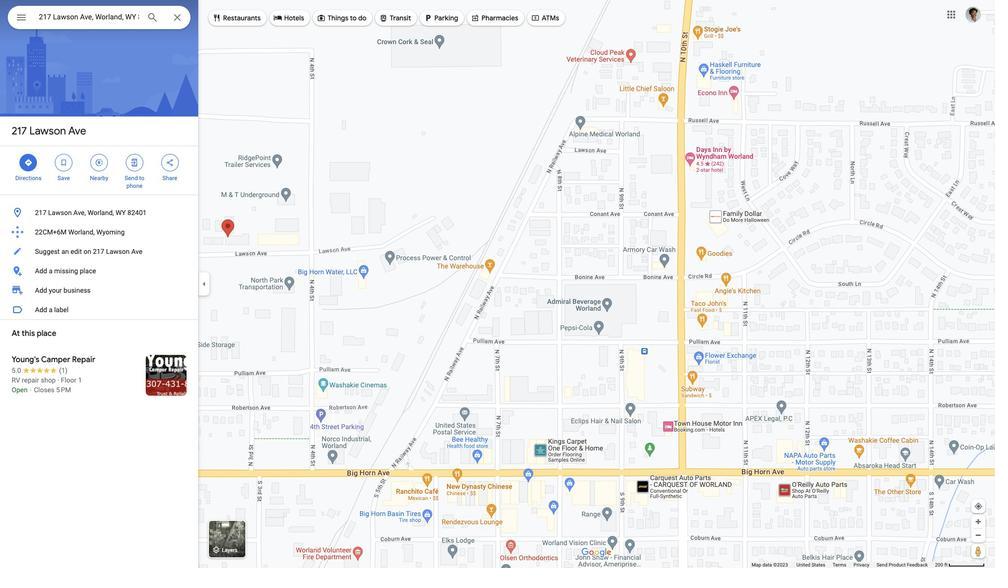 Task type: locate. For each thing, give the bounding box(es) containing it.
add for add a missing place
[[35, 267, 47, 275]]

1 a from the top
[[49, 267, 53, 275]]

lawson
[[29, 124, 66, 138], [48, 209, 72, 217], [106, 248, 130, 256]]

zoom in image
[[975, 519, 983, 526]]

do
[[358, 14, 367, 22]]

217 right "on"
[[93, 248, 104, 256]]

0 horizontal spatial to
[[139, 175, 144, 182]]

a left missing at the top of page
[[49, 267, 53, 275]]

add a missing place
[[35, 267, 96, 275]]

suggest
[[35, 248, 60, 256]]

lawson down wyoming
[[106, 248, 130, 256]]

closes
[[34, 387, 54, 394]]

terms
[[833, 563, 847, 568]]

1 horizontal spatial 217
[[35, 209, 46, 217]]

ave down "82401"
[[131, 248, 143, 256]]

200 ft button
[[936, 563, 986, 568]]

nearby
[[90, 175, 108, 182]]

217
[[12, 124, 27, 138], [35, 209, 46, 217], [93, 248, 104, 256]]

2 horizontal spatial 217
[[93, 248, 104, 256]]

1 vertical spatial 217
[[35, 209, 46, 217]]

on
[[84, 248, 91, 256]]

0 vertical spatial ave
[[68, 124, 86, 138]]

 parking
[[424, 13, 458, 23]]

send inside button
[[877, 563, 888, 568]]

to up phone
[[139, 175, 144, 182]]

217 for 217 lawson ave
[[12, 124, 27, 138]]

transit
[[390, 14, 411, 22]]

1 vertical spatial send
[[877, 563, 888, 568]]

an
[[61, 248, 69, 256]]

at this place
[[12, 329, 56, 339]]

217 up the 22cm+6m
[[35, 209, 46, 217]]

1 horizontal spatial place
[[80, 267, 96, 275]]

add a label
[[35, 306, 69, 314]]

82401
[[128, 209, 147, 217]]

add for add your business
[[35, 287, 47, 295]]

2 add from the top
[[35, 287, 47, 295]]

22cm+6m
[[35, 229, 67, 236]]

lawson inside suggest an edit on 217 lawson ave 'button'
[[106, 248, 130, 256]]

a
[[49, 267, 53, 275], [49, 306, 53, 314]]

217 inside button
[[35, 209, 46, 217]]

1 vertical spatial ave
[[131, 248, 143, 256]]

1 vertical spatial a
[[49, 306, 53, 314]]

5.0
[[12, 367, 21, 375]]

united states
[[797, 563, 826, 568]]

place
[[80, 267, 96, 275], [37, 329, 56, 339]]

1 vertical spatial add
[[35, 287, 47, 295]]

lawson left ave, at the top left of page
[[48, 209, 72, 217]]

privacy button
[[854, 563, 870, 569]]

0 vertical spatial worland,
[[88, 209, 114, 217]]

add left the your
[[35, 287, 47, 295]]

0 vertical spatial send
[[125, 175, 138, 182]]

0 vertical spatial place
[[80, 267, 96, 275]]

place right this on the left
[[37, 329, 56, 339]]

place inside button
[[80, 267, 96, 275]]

3 add from the top
[[35, 306, 47, 314]]

ave inside 'button'
[[131, 248, 143, 256]]

0 vertical spatial 217
[[12, 124, 27, 138]]

suggest an edit on 217 lawson ave
[[35, 248, 143, 256]]


[[379, 13, 388, 23]]

united
[[797, 563, 811, 568]]


[[24, 158, 33, 168]]

states
[[812, 563, 826, 568]]


[[59, 158, 68, 168]]

footer
[[752, 563, 936, 569]]

a left label
[[49, 306, 53, 314]]

217 Lawson Ave, Worland, WY 82401 field
[[8, 6, 191, 29]]

send left "product"
[[877, 563, 888, 568]]

show street view coverage image
[[972, 545, 986, 559]]

parking
[[435, 14, 458, 22]]

edit
[[71, 248, 82, 256]]

rv repair shop · floor 1 open ⋅ closes 5 pm
[[12, 377, 82, 394]]

2 vertical spatial add
[[35, 306, 47, 314]]

 transit
[[379, 13, 411, 23]]

0 vertical spatial to
[[350, 14, 357, 22]]

a for missing
[[49, 267, 53, 275]]

217 inside 'button'
[[93, 248, 104, 256]]

business
[[64, 287, 91, 295]]

⋅
[[29, 387, 32, 394]]

worland, down ave, at the top left of page
[[68, 229, 95, 236]]

 restaurants
[[212, 13, 261, 23]]

1 vertical spatial worland,
[[68, 229, 95, 236]]

worland, up 22cm+6m worland, wyoming button
[[88, 209, 114, 217]]

2 vertical spatial lawson
[[106, 248, 130, 256]]

none field inside 217 lawson ave, worland, wy 82401 field
[[39, 11, 139, 23]]

0 horizontal spatial 217
[[12, 124, 27, 138]]

repair
[[72, 355, 95, 365]]

 pharmacies
[[471, 13, 519, 23]]

0 vertical spatial add
[[35, 267, 47, 275]]

map
[[752, 563, 762, 568]]

2 vertical spatial 217
[[93, 248, 104, 256]]

lawson up 
[[29, 124, 66, 138]]

0 vertical spatial a
[[49, 267, 53, 275]]

send inside send to phone
[[125, 175, 138, 182]]

0 horizontal spatial send
[[125, 175, 138, 182]]

product
[[889, 563, 906, 568]]

None field
[[39, 11, 139, 23]]

1 horizontal spatial to
[[350, 14, 357, 22]]

ave up actions for 217 lawson ave "region"
[[68, 124, 86, 138]]

worland,
[[88, 209, 114, 217], [68, 229, 95, 236]]

actions for 217 lawson ave region
[[0, 146, 198, 195]]

add your business
[[35, 287, 91, 295]]

send product feedback button
[[877, 563, 928, 569]]

ave
[[68, 124, 86, 138], [131, 248, 143, 256]]

worland, inside 217 lawson ave, worland, wy 82401 button
[[88, 209, 114, 217]]

1 add from the top
[[35, 267, 47, 275]]

0 vertical spatial lawson
[[29, 124, 66, 138]]

0 horizontal spatial place
[[37, 329, 56, 339]]

add
[[35, 267, 47, 275], [35, 287, 47, 295], [35, 306, 47, 314]]

repair
[[22, 377, 39, 385]]

lawson for ave,
[[48, 209, 72, 217]]

217 lawson ave, worland, wy 82401 button
[[0, 203, 198, 223]]

 atms
[[531, 13, 560, 23]]

add down suggest
[[35, 267, 47, 275]]

send up phone
[[125, 175, 138, 182]]

data
[[763, 563, 773, 568]]

22cm+6m worland, wyoming button
[[0, 223, 198, 242]]

terms button
[[833, 563, 847, 569]]

at
[[12, 329, 20, 339]]

217 up  in the left top of the page
[[12, 124, 27, 138]]

2 a from the top
[[49, 306, 53, 314]]

add left label
[[35, 306, 47, 314]]

lawson inside 217 lawson ave, worland, wy 82401 button
[[48, 209, 72, 217]]

wy
[[116, 209, 126, 217]]

footer containing map data ©2023
[[752, 563, 936, 569]]

1 horizontal spatial send
[[877, 563, 888, 568]]

camper
[[41, 355, 70, 365]]

to left do
[[350, 14, 357, 22]]

1 horizontal spatial ave
[[131, 248, 143, 256]]

0 horizontal spatial ave
[[68, 124, 86, 138]]

ft
[[945, 563, 948, 568]]

1 vertical spatial lawson
[[48, 209, 72, 217]]

1 vertical spatial to
[[139, 175, 144, 182]]

place down "on"
[[80, 267, 96, 275]]



Task type: describe. For each thing, give the bounding box(es) containing it.
200
[[936, 563, 944, 568]]

map data ©2023
[[752, 563, 790, 568]]

young's
[[12, 355, 39, 365]]

things
[[328, 14, 349, 22]]

200 ft
[[936, 563, 948, 568]]

privacy
[[854, 563, 870, 568]]

show your location image
[[975, 503, 984, 511]]

©2023
[[774, 563, 789, 568]]

send to phone
[[125, 175, 144, 190]]

zoom out image
[[975, 532, 983, 540]]

217 for 217 lawson ave, worland, wy 82401
[[35, 209, 46, 217]]

restaurants
[[223, 14, 261, 22]]

rv
[[12, 377, 20, 385]]

google maps element
[[0, 0, 996, 569]]

send for send to phone
[[125, 175, 138, 182]]

add a label button
[[0, 300, 198, 320]]


[[130, 158, 139, 168]]

pharmacies
[[482, 14, 519, 22]]

add a missing place button
[[0, 262, 198, 281]]

phone
[[127, 183, 143, 190]]

hotels
[[284, 14, 304, 22]]

add for add a label
[[35, 306, 47, 314]]

(1)
[[59, 367, 68, 375]]

footer inside google maps element
[[752, 563, 936, 569]]

your
[[49, 287, 62, 295]]

feedback
[[907, 563, 928, 568]]


[[424, 13, 433, 23]]

suggest an edit on 217 lawson ave button
[[0, 242, 198, 262]]

1
[[78, 377, 82, 385]]

send for send product feedback
[[877, 563, 888, 568]]

a for label
[[49, 306, 53, 314]]

 hotels
[[274, 13, 304, 23]]

young's camper repair
[[12, 355, 95, 365]]

floor
[[61, 377, 76, 385]]

217 lawson ave
[[12, 124, 86, 138]]

directions
[[15, 175, 41, 182]]


[[274, 13, 282, 23]]

atms
[[542, 14, 560, 22]]

lawson for ave
[[29, 124, 66, 138]]

217 lawson ave main content
[[0, 0, 198, 569]]

shop
[[41, 377, 56, 385]]


[[16, 11, 27, 24]]

label
[[54, 306, 69, 314]]

worland, inside 22cm+6m worland, wyoming button
[[68, 229, 95, 236]]

open
[[12, 387, 28, 394]]

save
[[58, 175, 70, 182]]

217 lawson ave, worland, wy 82401
[[35, 209, 147, 217]]


[[471, 13, 480, 23]]

add your business link
[[0, 281, 198, 300]]

ave,
[[73, 209, 86, 217]]

collapse side panel image
[[199, 279, 210, 290]]

united states button
[[797, 563, 826, 569]]

missing
[[54, 267, 78, 275]]


[[95, 158, 104, 168]]


[[212, 13, 221, 23]]

google account: tariq douglas  
(tariq.douglas@adept.ai) image
[[966, 7, 982, 22]]

5.0 stars 1 reviews image
[[12, 366, 68, 376]]

 things to do
[[317, 13, 367, 23]]


[[531, 13, 540, 23]]


[[166, 158, 174, 168]]

 search field
[[8, 6, 191, 31]]

22cm+6m worland, wyoming
[[35, 229, 125, 236]]

to inside  things to do
[[350, 14, 357, 22]]

·
[[57, 377, 59, 385]]

this
[[22, 329, 35, 339]]

layers
[[222, 548, 238, 554]]


[[317, 13, 326, 23]]

send product feedback
[[877, 563, 928, 568]]

wyoming
[[96, 229, 125, 236]]

 button
[[8, 6, 35, 31]]

1 vertical spatial place
[[37, 329, 56, 339]]

5 pm
[[56, 387, 71, 394]]

to inside send to phone
[[139, 175, 144, 182]]

share
[[163, 175, 177, 182]]



Task type: vqa. For each thing, say whether or not it's contained in the screenshot.


